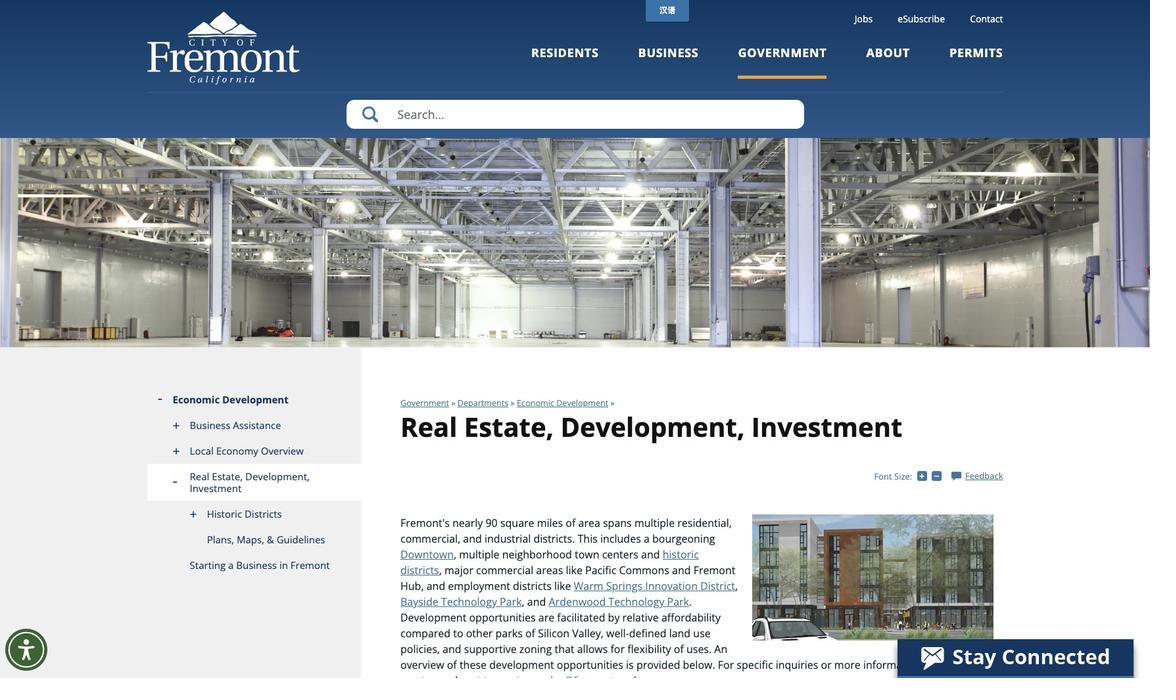 Task type: vqa. For each thing, say whether or not it's contained in the screenshot.
, within , major commercial areas like Pacific Commons and Fremont Hub, and employment districts like
yes



Task type: locate. For each thing, give the bounding box(es) containing it.
in
[[279, 559, 288, 572]]

-
[[942, 470, 945, 482]]

historic districts
[[207, 508, 282, 521]]

0 vertical spatial a
[[644, 532, 650, 546]]

1 horizontal spatial opportunities
[[557, 658, 623, 673]]

bayside
[[401, 595, 438, 609]]

to left us
[[484, 674, 494, 679]]

multiple up major
[[459, 548, 499, 562]]

government link
[[738, 45, 827, 79], [401, 398, 449, 409]]

industrial
[[485, 532, 531, 546]]

» right departments
[[511, 398, 515, 409]]

provided
[[637, 658, 680, 673]]

districts down the downtown link
[[401, 563, 439, 578]]

real left departments
[[401, 409, 457, 445]]

for
[[718, 658, 734, 673]]

0 vertical spatial multiple
[[635, 516, 675, 531]]

pacific
[[585, 563, 616, 578]]

. development opportunities are facilitated by relative affordability compared to other parks of silicon valley, well-defined land use policies, and supportive zoning that allows for flexibility of uses. an overview of these development opportunities is provided below. for specific inquiries or more information we encourage you to reach out to us at
[[401, 595, 993, 679]]

0 horizontal spatial business
[[190, 419, 230, 432]]

land
[[669, 627, 691, 641]]

and up the these
[[443, 642, 461, 657]]

areas
[[536, 563, 563, 578]]

government inside "government » departments » economic development real estate, development, investment"
[[401, 398, 449, 409]]

hub,
[[401, 579, 424, 594]]

1 vertical spatial estate,
[[212, 470, 243, 483]]

font
[[874, 471, 892, 483]]

1 horizontal spatial park
[[667, 595, 689, 609]]

1 vertical spatial opportunities
[[557, 658, 623, 673]]

opportunities down allows
[[557, 658, 623, 673]]

0 horizontal spatial development
[[222, 393, 289, 406]]

opportunities up parks
[[469, 611, 536, 625]]

to left other in the bottom of the page
[[453, 627, 463, 641]]

economic
[[173, 393, 220, 406], [517, 398, 554, 409]]

multiple up "bourgeoning"
[[635, 516, 675, 531]]

0 vertical spatial government link
[[738, 45, 827, 79]]

like down areas
[[554, 579, 571, 594]]

technology up relative
[[609, 595, 665, 609]]

development for .
[[401, 611, 467, 625]]

districts
[[245, 508, 282, 521]]

0 horizontal spatial multiple
[[459, 548, 499, 562]]

1 horizontal spatial »
[[511, 398, 515, 409]]

, inside fremont's nearly 90 square miles of area spans multiple residential, commercial, and industrial districts. this includes a bourgeoning downtown , multiple neighborhood town centers and
[[454, 548, 456, 562]]

0 vertical spatial real
[[401, 409, 457, 445]]

0 vertical spatial business
[[638, 45, 699, 61]]

this
[[578, 532, 598, 546]]

estate,
[[464, 409, 554, 445], [212, 470, 243, 483]]

development inside . development opportunities are facilitated by relative affordability compared to other parks of silicon valley, well-defined land use policies, and supportive zoning that allows for flexibility of uses. an overview of these development opportunities is provided below. for specific inquiries or more information we encourage you to reach out to us at
[[401, 611, 467, 625]]

and up bayside
[[427, 579, 445, 594]]

0 horizontal spatial real
[[190, 470, 209, 483]]

overview
[[261, 444, 304, 458]]

and up the 'commons' on the bottom of the page
[[641, 548, 660, 562]]

business inside business assistance link
[[190, 419, 230, 432]]

neighborhood
[[502, 548, 572, 562]]

1 horizontal spatial estate,
[[464, 409, 554, 445]]

warm springs innovation district link
[[574, 579, 735, 594]]

1 horizontal spatial government link
[[738, 45, 827, 79]]

fremont right in
[[291, 559, 330, 572]]

for
[[611, 642, 625, 657]]

1 horizontal spatial development,
[[561, 409, 745, 445]]

and
[[463, 532, 482, 546], [641, 548, 660, 562], [672, 563, 691, 578], [427, 579, 445, 594], [527, 595, 546, 609], [443, 642, 461, 657]]

inside of industrial building image
[[0, 138, 1150, 348]]

» left departments
[[451, 398, 455, 409]]

0 vertical spatial investment
[[751, 409, 903, 445]]

Search text field
[[346, 100, 804, 129]]

policies,
[[401, 642, 440, 657]]

districts inside , major commercial areas like pacific commons and fremont hub, and employment districts like
[[513, 579, 552, 594]]

0 horizontal spatial government link
[[401, 398, 449, 409]]

flexibility
[[628, 642, 671, 657]]

an
[[714, 642, 728, 657]]

1 vertical spatial a
[[228, 559, 234, 572]]

real
[[401, 409, 457, 445], [190, 470, 209, 483]]

and up are
[[527, 595, 546, 609]]

reach
[[434, 674, 462, 679]]

1 horizontal spatial multiple
[[635, 516, 675, 531]]

opportunities
[[469, 611, 536, 625], [557, 658, 623, 673]]

defined
[[629, 627, 667, 641]]

springs
[[606, 579, 643, 594]]

a
[[644, 532, 650, 546], [228, 559, 234, 572]]

and down nearly
[[463, 532, 482, 546]]

0 horizontal spatial districts
[[401, 563, 439, 578]]

by
[[608, 611, 620, 625]]

0 horizontal spatial estate,
[[212, 470, 243, 483]]

0 horizontal spatial development,
[[245, 470, 310, 483]]

feedback link
[[952, 470, 1003, 482]]

rendering of bay rock development buildings, with greenery and a white car in the foreground image
[[752, 515, 993, 641]]

0 vertical spatial districts
[[401, 563, 439, 578]]

1 vertical spatial development,
[[245, 470, 310, 483]]

2 » from the left
[[511, 398, 515, 409]]

of up zoning
[[525, 627, 535, 641]]

permits
[[950, 45, 1003, 61]]

districts down areas
[[513, 579, 552, 594]]

a inside "link"
[[228, 559, 234, 572]]

silicon
[[538, 627, 570, 641]]

0 vertical spatial development,
[[561, 409, 745, 445]]

real estate, development, investment link
[[147, 464, 361, 502]]

investment inside "government » departments » economic development real estate, development, investment"
[[751, 409, 903, 445]]

1 horizontal spatial technology
[[609, 595, 665, 609]]

local
[[190, 444, 214, 458]]

1 vertical spatial districts
[[513, 579, 552, 594]]

fremont inside , major commercial areas like pacific commons and fremont hub, and employment districts like
[[694, 563, 736, 578]]

jobs
[[855, 12, 873, 25]]

1 horizontal spatial a
[[644, 532, 650, 546]]

business
[[638, 45, 699, 61], [190, 419, 230, 432], [236, 559, 277, 572]]

historic districts link
[[401, 548, 699, 578]]

0 horizontal spatial investment
[[190, 482, 242, 495]]

to
[[453, 627, 463, 641], [421, 674, 431, 679], [484, 674, 494, 679]]

historic districts
[[401, 548, 699, 578]]

1 vertical spatial government
[[401, 398, 449, 409]]

1 vertical spatial business
[[190, 419, 230, 432]]

0 horizontal spatial technology
[[441, 595, 497, 609]]

1 horizontal spatial investment
[[751, 409, 903, 445]]

1 horizontal spatial fremont
[[694, 563, 736, 578]]

,
[[454, 548, 456, 562], [439, 563, 442, 578], [735, 579, 738, 594], [522, 595, 525, 609]]

of
[[566, 516, 576, 531], [525, 627, 535, 641], [674, 642, 684, 657], [447, 658, 457, 673]]

a right includes in the right of the page
[[644, 532, 650, 546]]

government » departments » economic development real estate, development, investment
[[401, 398, 903, 445]]

downtown link
[[401, 548, 454, 562]]

0 horizontal spatial fremont
[[291, 559, 330, 572]]

district
[[700, 579, 735, 594]]

2 vertical spatial business
[[236, 559, 277, 572]]

estate, inside "government » departments » economic development real estate, development, investment"
[[464, 409, 554, 445]]

is
[[626, 658, 634, 673]]

real down 'local' at the left of page
[[190, 470, 209, 483]]

to down overview
[[421, 674, 431, 679]]

development,
[[561, 409, 745, 445], [245, 470, 310, 483]]

1 horizontal spatial real
[[401, 409, 457, 445]]

1 vertical spatial government link
[[401, 398, 449, 409]]

districts inside historic districts
[[401, 563, 439, 578]]

font size: link
[[874, 471, 912, 483]]

maps,
[[237, 533, 264, 546]]

development
[[222, 393, 289, 406], [556, 398, 608, 409], [401, 611, 467, 625]]

relative
[[623, 611, 659, 625]]

more
[[834, 658, 861, 673]]

fremont up 'district'
[[694, 563, 736, 578]]

of up reach
[[447, 658, 457, 673]]

starting a business in fremont link
[[147, 553, 361, 579]]

0 horizontal spatial park
[[500, 595, 522, 609]]

1 vertical spatial real
[[190, 470, 209, 483]]

technology down employment
[[441, 595, 497, 609]]

0 horizontal spatial »
[[451, 398, 455, 409]]

1 horizontal spatial development
[[401, 611, 467, 625]]

1 horizontal spatial business
[[236, 559, 277, 572]]

centers
[[602, 548, 639, 562]]

like down town
[[566, 563, 583, 578]]

inquiries
[[776, 658, 818, 673]]

real inside real estate, development, investment
[[190, 470, 209, 483]]

0 vertical spatial estate,
[[464, 409, 554, 445]]

contact link
[[970, 12, 1003, 25]]

specific
[[737, 658, 773, 673]]

park
[[500, 595, 522, 609], [667, 595, 689, 609]]

plans, maps, & guidelines link
[[147, 527, 361, 553]]

government for government » departments » economic development real estate, development, investment
[[401, 398, 449, 409]]

0 vertical spatial government
[[738, 45, 827, 61]]

development inside "government » departments » economic development real estate, development, investment"
[[556, 398, 608, 409]]

of left "area"
[[566, 516, 576, 531]]

1 vertical spatial multiple
[[459, 548, 499, 562]]

business assistance link
[[147, 413, 361, 439]]

zoning
[[519, 642, 552, 657]]

1 horizontal spatial districts
[[513, 579, 552, 594]]

use
[[693, 627, 711, 641]]

economic up business assistance
[[173, 393, 220, 406]]

feedback
[[965, 470, 1003, 482]]

0 horizontal spatial economic
[[173, 393, 220, 406]]

1 vertical spatial investment
[[190, 482, 242, 495]]

ardenwood
[[549, 595, 606, 609]]

multiple
[[635, 516, 675, 531], [459, 548, 499, 562]]

downtown
[[401, 548, 454, 562]]

park up parks
[[500, 595, 522, 609]]

0 horizontal spatial a
[[228, 559, 234, 572]]

of down land
[[674, 642, 684, 657]]

economic development
[[173, 393, 289, 406]]

economic right departments
[[517, 398, 554, 409]]

0 vertical spatial opportunities
[[469, 611, 536, 625]]

business for business assistance
[[190, 419, 230, 432]]

2 horizontal spatial development
[[556, 398, 608, 409]]

1 horizontal spatial economic
[[517, 398, 554, 409]]

1 horizontal spatial government
[[738, 45, 827, 61]]

1 horizontal spatial economic development link
[[517, 398, 608, 409]]

0 horizontal spatial government
[[401, 398, 449, 409]]

1 park from the left
[[500, 595, 522, 609]]

2 horizontal spatial business
[[638, 45, 699, 61]]

bayside technology park link
[[401, 595, 522, 609]]

a right starting
[[228, 559, 234, 572]]

park down "innovation"
[[667, 595, 689, 609]]



Task type: describe. For each thing, give the bounding box(es) containing it.
size:
[[894, 471, 912, 483]]

columnusercontrol3 main content
[[361, 348, 1003, 679]]

real estate, development, investment
[[190, 470, 310, 495]]

0 vertical spatial like
[[566, 563, 583, 578]]

jobs link
[[855, 12, 873, 25]]

2 technology from the left
[[609, 595, 665, 609]]

+
[[927, 470, 932, 482]]

fremont inside starting a business in fremont "link"
[[291, 559, 330, 572]]

90
[[486, 516, 498, 531]]

- link
[[932, 470, 945, 482]]

below.
[[683, 658, 715, 673]]

guidelines
[[277, 533, 325, 546]]

encourage
[[941, 658, 993, 673]]

historic
[[207, 508, 242, 521]]

0 horizontal spatial opportunities
[[469, 611, 536, 625]]

a inside fremont's nearly 90 square miles of area spans multiple residential, commercial, and industrial districts. this includes a bourgeoning downtown , multiple neighborhood town centers and
[[644, 532, 650, 546]]

assistance
[[233, 419, 281, 432]]

historic districts link
[[147, 502, 361, 527]]

departments
[[458, 398, 509, 409]]

departments link
[[458, 398, 509, 409]]

innovation
[[645, 579, 698, 594]]

these
[[460, 658, 487, 673]]

at
[[511, 674, 520, 679]]

development, inside "government » departments » economic development real estate, development, investment"
[[561, 409, 745, 445]]

development
[[489, 658, 554, 673]]

development, inside real estate, development, investment
[[245, 470, 310, 483]]

government for government
[[738, 45, 827, 61]]

starting a business in fremont
[[190, 559, 330, 572]]

business for business
[[638, 45, 699, 61]]

1 vertical spatial like
[[554, 579, 571, 594]]

and down historic
[[672, 563, 691, 578]]

development for economic
[[222, 393, 289, 406]]

.
[[689, 595, 692, 609]]

1 horizontal spatial to
[[453, 627, 463, 641]]

square
[[500, 516, 534, 531]]

stay connected image
[[898, 640, 1132, 677]]

, major commercial areas like pacific commons and fremont hub, and employment districts like
[[401, 563, 736, 594]]

you
[[401, 674, 419, 679]]

major
[[445, 563, 473, 578]]

commercial,
[[401, 532, 461, 546]]

font size:
[[874, 471, 912, 483]]

that
[[555, 642, 574, 657]]

bourgeoning
[[652, 532, 715, 546]]

fremont's
[[401, 516, 450, 531]]

area
[[578, 516, 600, 531]]

+ link
[[917, 470, 932, 482]]

or
[[821, 658, 832, 673]]

estate, inside real estate, development, investment
[[212, 470, 243, 483]]

commercial
[[476, 563, 533, 578]]

about link
[[866, 45, 910, 79]]

miles
[[537, 516, 563, 531]]

1 » from the left
[[451, 398, 455, 409]]

valley,
[[572, 627, 604, 641]]

of inside fremont's nearly 90 square miles of area spans multiple residential, commercial, and industrial districts. this includes a bourgeoning downtown , multiple neighborhood town centers and
[[566, 516, 576, 531]]

parks
[[496, 627, 523, 641]]

esubscribe
[[898, 12, 945, 25]]

employment
[[448, 579, 510, 594]]

are
[[538, 611, 555, 625]]

plans,
[[207, 533, 234, 546]]

real inside "government » departments » economic development real estate, development, investment"
[[401, 409, 457, 445]]

supportive
[[464, 642, 517, 657]]

investment inside real estate, development, investment
[[190, 482, 242, 495]]

and inside warm springs innovation district , bayside technology park , and ardenwood technology park
[[527, 595, 546, 609]]

residents link
[[531, 45, 599, 79]]

we
[[924, 658, 938, 673]]

2 horizontal spatial to
[[484, 674, 494, 679]]

residents
[[531, 45, 599, 61]]

warm
[[574, 579, 603, 594]]

about
[[866, 45, 910, 61]]

, inside , major commercial areas like pacific commons and fremont hub, and employment districts like
[[439, 563, 442, 578]]

0 horizontal spatial to
[[421, 674, 431, 679]]

other
[[466, 627, 493, 641]]

0 horizontal spatial economic development link
[[147, 387, 361, 413]]

permits link
[[950, 45, 1003, 79]]

affordability
[[662, 611, 721, 625]]

plans, maps, & guidelines
[[207, 533, 325, 546]]

residential,
[[678, 516, 732, 531]]

&
[[267, 533, 274, 546]]

economy
[[216, 444, 258, 458]]

nearly
[[452, 516, 483, 531]]

2 park from the left
[[667, 595, 689, 609]]

starting
[[190, 559, 226, 572]]

allows
[[577, 642, 608, 657]]

economic inside "government » departments » economic development real estate, development, investment"
[[517, 398, 554, 409]]

business inside starting a business in fremont "link"
[[236, 559, 277, 572]]

1 technology from the left
[[441, 595, 497, 609]]

town
[[575, 548, 599, 562]]

out
[[464, 674, 481, 679]]

local economy overview link
[[147, 439, 361, 464]]

us
[[496, 674, 508, 679]]

and inside . development opportunities are facilitated by relative affordability compared to other parks of silicon valley, well-defined land use policies, and supportive zoning that allows for flexibility of uses. an overview of these development opportunities is provided below. for specific inquiries or more information we encourage you to reach out to us at
[[443, 642, 461, 657]]

esubscribe link
[[898, 12, 945, 25]]

overview
[[401, 658, 444, 673]]

historic
[[663, 548, 699, 562]]



